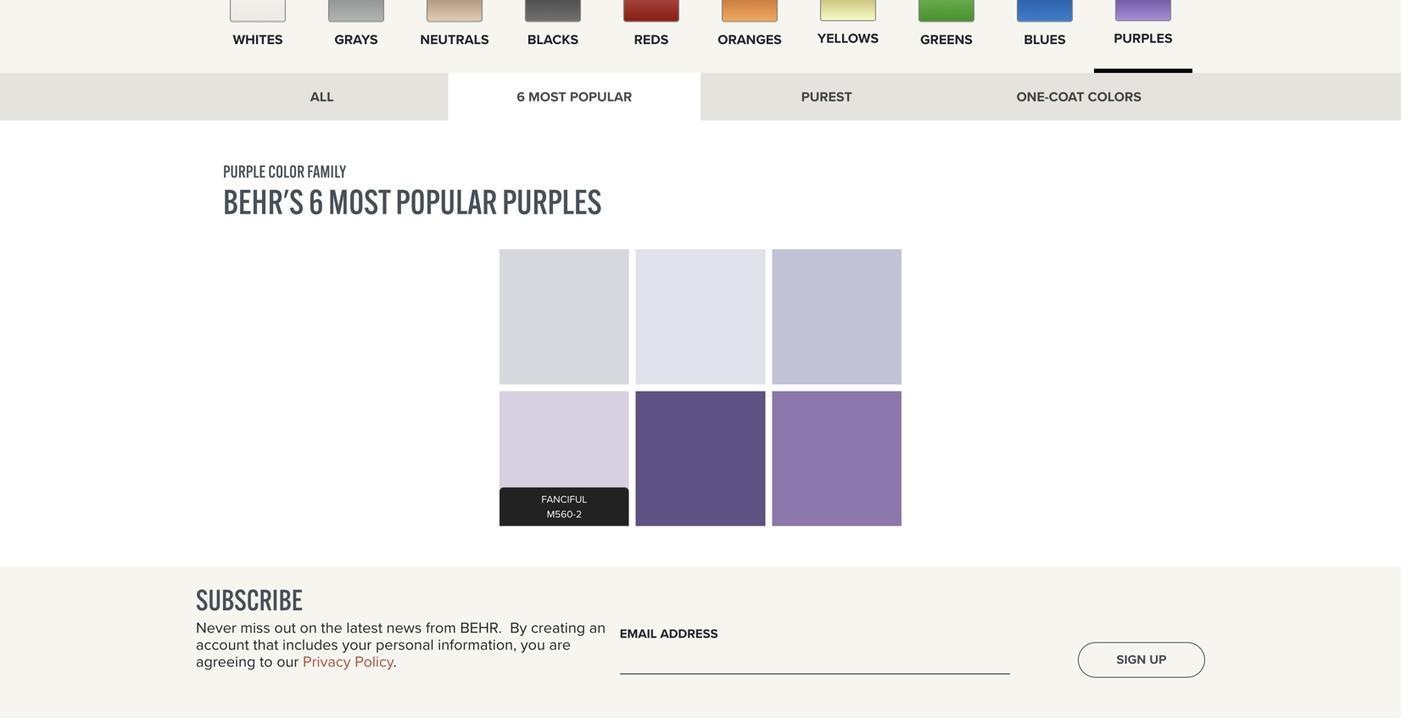Task type: describe. For each thing, give the bounding box(es) containing it.
grays
[[335, 29, 378, 49]]

red image
[[624, 0, 680, 22]]

purples
[[1114, 28, 1173, 49]]

creating
[[531, 617, 586, 639]]

sign up button
[[1078, 643, 1206, 678]]

1 horizontal spatial 6
[[517, 87, 525, 107]]

black image
[[525, 0, 581, 22]]

sign
[[1117, 651, 1147, 670]]

blacks
[[528, 29, 579, 49]]

email
[[620, 625, 657, 644]]

green image
[[919, 0, 975, 22]]

never
[[196, 617, 237, 639]]

you
[[521, 634, 545, 656]]

account
[[196, 634, 249, 656]]

m560-
[[547, 507, 576, 522]]

policy
[[355, 651, 393, 673]]

neutrals
[[420, 29, 489, 49]]

the
[[321, 617, 343, 639]]

all
[[310, 87, 334, 107]]

privacy
[[303, 651, 351, 673]]

one-
[[1017, 87, 1049, 107]]

to
[[260, 651, 273, 673]]

are
[[549, 634, 571, 656]]

white image
[[230, 0, 286, 22]]

out
[[274, 617, 296, 639]]

popular
[[570, 87, 632, 107]]

popular
[[396, 181, 497, 223]]

from
[[426, 617, 456, 639]]

6 most popular
[[517, 87, 632, 107]]

purple color family behr's 6 most popular purples
[[223, 161, 602, 223]]

blues
[[1024, 29, 1066, 49]]

up
[[1150, 651, 1167, 670]]

yellow image
[[820, 0, 876, 21]]

address
[[660, 625, 718, 644]]

that
[[253, 634, 279, 656]]



Task type: locate. For each thing, give the bounding box(es) containing it.
subscribe
[[196, 582, 303, 618]]

miss
[[240, 617, 270, 639]]

2
[[576, 507, 582, 522]]

news
[[387, 617, 422, 639]]

colors
[[1088, 87, 1142, 107]]

includes
[[283, 634, 338, 656]]

0 vertical spatial 6
[[517, 87, 525, 107]]

coat
[[1049, 87, 1085, 107]]

one-coat colors
[[1017, 87, 1142, 107]]

reds
[[634, 29, 669, 49]]

0 horizontal spatial 6
[[309, 181, 323, 223]]

6 right the color
[[309, 181, 323, 223]]

greens
[[921, 29, 973, 49]]

6
[[517, 87, 525, 107], [309, 181, 323, 223]]

purple image
[[1116, 0, 1172, 21]]

most
[[328, 181, 391, 223]]

orange image
[[722, 0, 778, 22]]

oranges
[[718, 29, 782, 49]]

your
[[342, 634, 372, 656]]

latest
[[347, 617, 383, 639]]

email address
[[620, 625, 718, 644]]

behr's
[[223, 181, 304, 223]]

color
[[268, 161, 305, 182]]

purples
[[502, 181, 602, 223]]

family
[[307, 161, 346, 182]]

privacy policy link
[[303, 651, 393, 673]]

on
[[300, 617, 317, 639]]

fanciful m560-2
[[542, 492, 587, 522]]

6 left most
[[517, 87, 525, 107]]

our
[[277, 651, 299, 673]]

fanciful
[[542, 492, 587, 507]]

agreeing
[[196, 651, 256, 673]]

.
[[393, 651, 397, 673]]

1 vertical spatial 6
[[309, 181, 323, 223]]

gray image
[[328, 0, 384, 22]]

neutral image
[[427, 0, 483, 22]]

never miss out on the latest news from behr.  by creating an account that includes your personal information, you are agreeing to our
[[196, 617, 606, 673]]

by
[[510, 617, 527, 639]]

6 inside purple color family behr's 6 most popular purples
[[309, 181, 323, 223]]

privacy policy .
[[303, 651, 397, 673]]

most
[[529, 87, 567, 107]]

an
[[589, 617, 606, 639]]

sign up
[[1117, 651, 1167, 670]]

personal
[[376, 634, 434, 656]]

yellows
[[818, 28, 879, 49]]

purple
[[223, 161, 266, 182]]

Email Address email field
[[620, 649, 1011, 675]]

purest
[[802, 87, 853, 107]]

whites
[[233, 29, 283, 49]]

blue image
[[1017, 0, 1073, 22]]

information,
[[438, 634, 517, 656]]



Task type: vqa. For each thing, say whether or not it's contained in the screenshot.
M560-
yes



